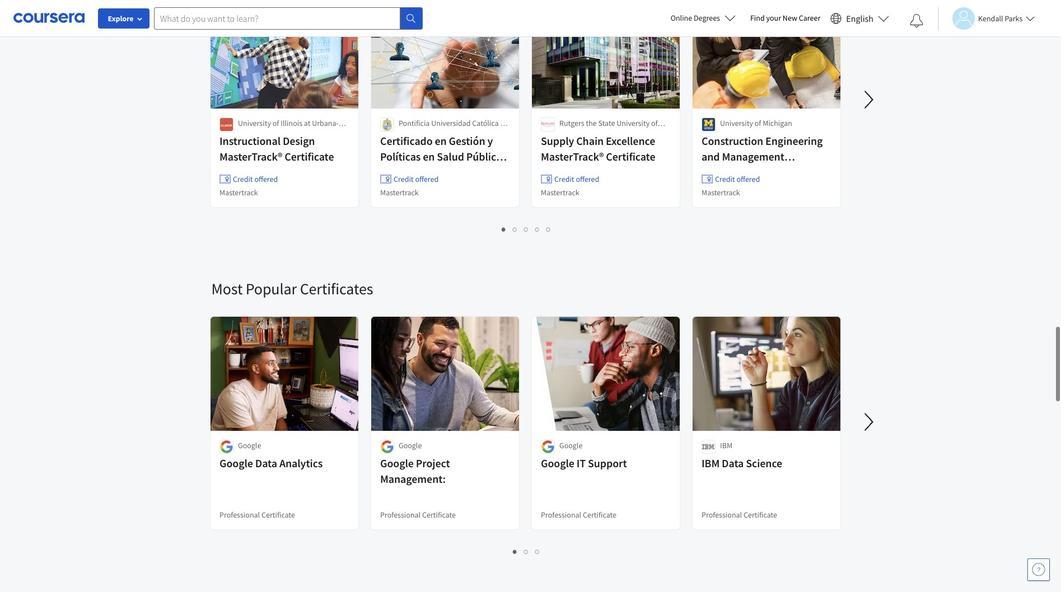 Task type: describe. For each thing, give the bounding box(es) containing it.
mastertrack® inside construction engineering and management mastertrack® certificate
[[702, 165, 765, 179]]

salud
[[437, 150, 464, 164]]

illinois
[[281, 118, 302, 128]]

credit offered for gestión
[[394, 174, 439, 184]]

ibm data science
[[702, 457, 783, 471]]

management
[[722, 150, 785, 164]]

certificate down management:
[[422, 510, 456, 521]]

university for construction
[[720, 118, 753, 128]]

your
[[767, 13, 782, 23]]

mastertrack for certificado en gestión y políticas en salud pública mastertrack® certificate
[[380, 188, 419, 198]]

michigan
[[763, 118, 792, 128]]

offered for mastertrack®
[[254, 174, 278, 184]]

google image
[[219, 440, 233, 454]]

credit offered for and
[[715, 174, 760, 184]]

engineering
[[766, 134, 823, 148]]

university of illinois at urbana- champaign
[[238, 118, 339, 140]]

and
[[702, 150, 720, 164]]

rutgers the state university of new jersey
[[559, 118, 658, 140]]

certificado
[[380, 134, 433, 148]]

most
[[212, 279, 243, 299]]

of for instructional
[[272, 118, 279, 128]]

certificate inside instructional design mastertrack® certificate
[[285, 150, 334, 164]]

kendall parks
[[979, 13, 1023, 23]]

5 button
[[544, 223, 555, 236]]

3 for supply chain excellence mastertrack® certificate
[[524, 224, 529, 235]]

google inside google project management:
[[380, 457, 414, 471]]

google image for google it support
[[541, 440, 555, 454]]

pontificia universidad católica de chile image
[[380, 118, 394, 132]]

next slide image
[[856, 409, 883, 436]]

mastertrack for construction engineering and management mastertrack® certificate
[[702, 188, 740, 198]]

parks
[[1005, 13, 1023, 23]]

y
[[487, 134, 493, 148]]

credit for instructional design mastertrack® certificate
[[233, 174, 253, 184]]

list for google it support
[[212, 546, 842, 559]]

the
[[586, 118, 597, 128]]

champaign
[[238, 129, 275, 140]]

1 button for certificado en gestión y políticas en salud pública mastertrack® certificate
[[499, 223, 510, 236]]

offered for gestión
[[415, 174, 439, 184]]

data for ibm
[[722, 457, 744, 471]]

kendall
[[979, 13, 1004, 23]]

pontificia
[[399, 118, 430, 128]]

certificate inside certificado en gestión y políticas en salud pública mastertrack® certificate
[[445, 165, 495, 179]]

certificate inside supply chain excellence mastertrack® certificate
[[606, 150, 656, 164]]

urbana-
[[312, 118, 339, 128]]

kendall parks button
[[939, 7, 1036, 29]]

offered for and
[[737, 174, 760, 184]]

of for construction
[[755, 118, 761, 128]]

science
[[746, 457, 783, 471]]

2 for supply chain excellence mastertrack® certificate
[[513, 224, 518, 235]]

of inside rutgers the state university of new jersey
[[651, 118, 658, 128]]

university of illinois at urbana-champaign image
[[219, 118, 233, 132]]

at
[[304, 118, 310, 128]]

universidad
[[431, 118, 471, 128]]

3 button for supply chain excellence mastertrack® certificate
[[521, 223, 532, 236]]

degrees
[[694, 13, 721, 23]]

pontificia universidad católica de chile
[[399, 118, 509, 140]]

online degrees
[[671, 13, 721, 23]]

ibm image
[[702, 440, 716, 454]]

google down google icon
[[219, 457, 253, 471]]

english button
[[827, 0, 894, 36]]

instructional
[[219, 134, 280, 148]]

support
[[588, 457, 627, 471]]

ibm for ibm
[[720, 441, 733, 451]]

4 button
[[532, 223, 544, 236]]

4
[[536, 224, 540, 235]]

0 horizontal spatial en
[[423, 150, 435, 164]]

políticas
[[380, 150, 421, 164]]

professional certificate for support
[[541, 510, 617, 521]]

find your new career link
[[745, 11, 827, 25]]

supply chain excellence mastertrack® certificate
[[541, 134, 656, 164]]

state
[[598, 118, 615, 128]]

show notifications image
[[911, 14, 924, 27]]

mastertrack for instructional design mastertrack® certificate
[[219, 188, 258, 198]]

chile
[[399, 129, 415, 140]]

3 for google it support
[[536, 547, 540, 558]]

professional for google project management:
[[380, 510, 421, 521]]

most popular certificates carousel element
[[206, 245, 1062, 568]]

professional for google it support
[[541, 510, 581, 521]]

google it support
[[541, 457, 627, 471]]

online
[[671, 13, 693, 23]]



Task type: locate. For each thing, give the bounding box(es) containing it.
1 data from the left
[[255, 457, 277, 471]]

certificate down engineering
[[767, 165, 816, 179]]

2 professional from the left
[[380, 510, 421, 521]]

credit for supply chain excellence mastertrack® certificate
[[554, 174, 574, 184]]

new right your
[[783, 13, 798, 23]]

mastertrack® down instructional
[[219, 150, 282, 164]]

project
[[416, 457, 450, 471]]

google up management:
[[380, 457, 414, 471]]

1 horizontal spatial of
[[651, 118, 658, 128]]

3 credit from the left
[[554, 174, 574, 184]]

1 professional certificate from the left
[[219, 510, 295, 521]]

2 google image from the left
[[541, 440, 555, 454]]

credit down supply
[[554, 174, 574, 184]]

management:
[[380, 472, 446, 486]]

of
[[272, 118, 279, 128], [651, 118, 658, 128], [755, 118, 761, 128]]

1 horizontal spatial 1
[[513, 547, 518, 558]]

google
[[238, 441, 261, 451], [399, 441, 422, 451], [559, 441, 583, 451], [219, 457, 253, 471], [380, 457, 414, 471], [541, 457, 575, 471]]

help center image
[[1033, 564, 1046, 577]]

1 horizontal spatial 2
[[524, 547, 529, 558]]

1 mastertrack from the left
[[219, 188, 258, 198]]

credit offered for excellence
[[554, 174, 599, 184]]

credit down instructional
[[233, 174, 253, 184]]

0 vertical spatial 1 button
[[499, 223, 510, 236]]

next slide image
[[856, 86, 883, 113]]

credit down and
[[715, 174, 735, 184]]

university up champaign
[[238, 118, 271, 128]]

most popular certificates
[[212, 279, 373, 299]]

1 professional from the left
[[219, 510, 260, 521]]

1 horizontal spatial ibm
[[720, 441, 733, 451]]

1 button for google project management:
[[510, 546, 521, 559]]

1 inside most popular certificates carousel element
[[513, 547, 518, 558]]

professional certificate down it
[[541, 510, 617, 521]]

en up salud
[[435, 134, 447, 148]]

instructional design mastertrack® certificate
[[219, 134, 334, 164]]

1 google image from the left
[[380, 440, 394, 454]]

credit offered for mastertrack®
[[233, 174, 278, 184]]

2 list from the top
[[212, 546, 842, 559]]

mastertrack® down políticas
[[380, 165, 443, 179]]

1 vertical spatial 3
[[536, 547, 540, 558]]

mastertrack down políticas
[[380, 188, 419, 198]]

popular
[[246, 279, 297, 299]]

0 horizontal spatial 2
[[513, 224, 518, 235]]

professional certificate for analytics
[[219, 510, 295, 521]]

professional certificate
[[219, 510, 295, 521], [380, 510, 456, 521], [541, 510, 617, 521], [702, 510, 777, 521]]

google image up google it support
[[541, 440, 555, 454]]

2 for google it support
[[524, 547, 529, 558]]

1 vertical spatial 1 button
[[510, 546, 521, 559]]

4 offered from the left
[[737, 174, 760, 184]]

construction
[[702, 134, 764, 148]]

1 vertical spatial 1
[[513, 547, 518, 558]]

explore
[[108, 13, 134, 24]]

1 credit offered from the left
[[233, 174, 278, 184]]

2 data from the left
[[722, 457, 744, 471]]

2
[[513, 224, 518, 235], [524, 547, 529, 558]]

1
[[502, 224, 507, 235], [513, 547, 518, 558]]

credit
[[233, 174, 253, 184], [394, 174, 414, 184], [554, 174, 574, 184], [715, 174, 735, 184]]

google up it
[[559, 441, 583, 451]]

0 vertical spatial 2
[[513, 224, 518, 235]]

chain
[[576, 134, 604, 148]]

professional
[[219, 510, 260, 521], [380, 510, 421, 521], [541, 510, 581, 521], [702, 510, 742, 521]]

supply
[[541, 134, 574, 148]]

3
[[524, 224, 529, 235], [536, 547, 540, 558]]

university up excellence
[[617, 118, 650, 128]]

google right google icon
[[238, 441, 261, 451]]

4 credit offered from the left
[[715, 174, 760, 184]]

analytics
[[279, 457, 323, 471]]

4 professional certificate from the left
[[702, 510, 777, 521]]

new
[[783, 13, 798, 23], [559, 129, 574, 140]]

2 horizontal spatial university
[[720, 118, 753, 128]]

of left michigan
[[755, 118, 761, 128]]

2 button
[[510, 223, 521, 236], [521, 546, 532, 559]]

certificate down design
[[285, 150, 334, 164]]

certificate down support
[[583, 510, 617, 521]]

offered down instructional design mastertrack® certificate
[[254, 174, 278, 184]]

online degrees button
[[662, 6, 745, 30]]

it
[[577, 457, 586, 471]]

google data analytics
[[219, 457, 323, 471]]

explore button
[[98, 8, 150, 29]]

of inside the "university of illinois at urbana- champaign"
[[272, 118, 279, 128]]

0 horizontal spatial university
[[238, 118, 271, 128]]

3 professional from the left
[[541, 510, 581, 521]]

list for supply chain excellence mastertrack® certificate
[[212, 223, 842, 236]]

1 vertical spatial 2
[[524, 547, 529, 558]]

gestión
[[449, 134, 485, 148]]

2 credit from the left
[[394, 174, 414, 184]]

4 professional from the left
[[702, 510, 742, 521]]

1 for google project management:
[[513, 547, 518, 558]]

career
[[799, 13, 821, 23]]

certificate down pública
[[445, 165, 495, 179]]

university of michigan image
[[702, 118, 716, 132]]

find your new career
[[751, 13, 821, 23]]

offered down salud
[[415, 174, 439, 184]]

offered down supply chain excellence mastertrack® certificate
[[576, 174, 599, 184]]

1 button inside most popular certificates carousel element
[[510, 546, 521, 559]]

offered
[[254, 174, 278, 184], [415, 174, 439, 184], [576, 174, 599, 184], [737, 174, 760, 184]]

en
[[435, 134, 447, 148], [423, 150, 435, 164]]

google project management:
[[380, 457, 450, 486]]

0 vertical spatial list
[[212, 223, 842, 236]]

de
[[500, 118, 509, 128]]

en left salud
[[423, 150, 435, 164]]

3 of from the left
[[755, 118, 761, 128]]

data for google
[[255, 457, 277, 471]]

0 horizontal spatial ibm
[[702, 457, 720, 471]]

0 horizontal spatial of
[[272, 118, 279, 128]]

coursera image
[[13, 9, 85, 27]]

1 for certificado en gestión y políticas en salud pública mastertrack® certificate
[[502, 224, 507, 235]]

new inside rutgers the state university of new jersey
[[559, 129, 574, 140]]

rutgers the state university of new jersey image
[[541, 118, 555, 132]]

None search field
[[154, 7, 423, 29]]

1 vertical spatial ibm
[[702, 457, 720, 471]]

5
[[547, 224, 551, 235]]

0 horizontal spatial google image
[[380, 440, 394, 454]]

university inside rutgers the state university of new jersey
[[617, 118, 650, 128]]

data
[[255, 457, 277, 471], [722, 457, 744, 471]]

credit offered down supply chain excellence mastertrack® certificate
[[554, 174, 599, 184]]

1 vertical spatial 3 button
[[532, 546, 544, 559]]

1 button
[[499, 223, 510, 236], [510, 546, 521, 559]]

credit offered
[[233, 174, 278, 184], [394, 174, 439, 184], [554, 174, 599, 184], [715, 174, 760, 184]]

certificate down science
[[744, 510, 777, 521]]

3 inside most popular certificates carousel element
[[536, 547, 540, 558]]

ibm right ibm icon
[[720, 441, 733, 451]]

0 vertical spatial 1
[[502, 224, 507, 235]]

3 mastertrack from the left
[[541, 188, 580, 198]]

2 inside most popular certificates carousel element
[[524, 547, 529, 558]]

professional certificate down ibm data science
[[702, 510, 777, 521]]

2 credit offered from the left
[[394, 174, 439, 184]]

3 button
[[521, 223, 532, 236], [532, 546, 544, 559]]

professional for ibm data science
[[702, 510, 742, 521]]

0 vertical spatial ibm
[[720, 441, 733, 451]]

2 horizontal spatial of
[[755, 118, 761, 128]]

university of michigan
[[720, 118, 792, 128]]

1 horizontal spatial data
[[722, 457, 744, 471]]

university inside the "university of illinois at urbana- champaign"
[[238, 118, 271, 128]]

2 button for supply chain excellence mastertrack® certificate
[[510, 223, 521, 236]]

credit offered down instructional design mastertrack® certificate
[[233, 174, 278, 184]]

1 horizontal spatial 3
[[536, 547, 540, 558]]

0 horizontal spatial 1
[[502, 224, 507, 235]]

0 horizontal spatial data
[[255, 457, 277, 471]]

design
[[283, 134, 315, 148]]

3 credit offered from the left
[[554, 174, 599, 184]]

4 credit from the left
[[715, 174, 735, 184]]

0 horizontal spatial new
[[559, 129, 574, 140]]

0 vertical spatial 2 button
[[510, 223, 521, 236]]

data left analytics
[[255, 457, 277, 471]]

credit offered down management
[[715, 174, 760, 184]]

2 offered from the left
[[415, 174, 439, 184]]

mastertrack
[[219, 188, 258, 198], [380, 188, 419, 198], [541, 188, 580, 198], [702, 188, 740, 198]]

data left science
[[722, 457, 744, 471]]

2 university from the left
[[617, 118, 650, 128]]

google image for google project management:
[[380, 440, 394, 454]]

university
[[238, 118, 271, 128], [617, 118, 650, 128], [720, 118, 753, 128]]

3 professional certificate from the left
[[541, 510, 617, 521]]

credit offered down políticas
[[394, 174, 439, 184]]

pública
[[466, 150, 502, 164]]

offered down management
[[737, 174, 760, 184]]

3 button for google it support
[[532, 546, 544, 559]]

4 mastertrack from the left
[[702, 188, 740, 198]]

1 of from the left
[[272, 118, 279, 128]]

0 vertical spatial en
[[435, 134, 447, 148]]

professional for google data analytics
[[219, 510, 260, 521]]

certificates
[[300, 279, 373, 299]]

certificate
[[285, 150, 334, 164], [606, 150, 656, 164], [445, 165, 495, 179], [767, 165, 816, 179], [261, 510, 295, 521], [422, 510, 456, 521], [583, 510, 617, 521], [744, 510, 777, 521]]

excellence
[[606, 134, 655, 148]]

google image up google project management:
[[380, 440, 394, 454]]

1 vertical spatial list
[[212, 546, 842, 559]]

1 vertical spatial en
[[423, 150, 435, 164]]

list
[[212, 223, 842, 236], [212, 546, 842, 559]]

2 button for google it support
[[521, 546, 532, 559]]

1 horizontal spatial google image
[[541, 440, 555, 454]]

mastertrack up the 5 in the top right of the page
[[541, 188, 580, 198]]

3 university from the left
[[720, 118, 753, 128]]

construction engineering and management mastertrack® certificate
[[702, 134, 823, 179]]

1 vertical spatial 2 button
[[521, 546, 532, 559]]

ibm
[[720, 441, 733, 451], [702, 457, 720, 471]]

mastertrack® down supply
[[541, 150, 604, 164]]

certificate down "google data analytics"
[[261, 510, 295, 521]]

professional certificate for management:
[[380, 510, 456, 521]]

1 horizontal spatial en
[[435, 134, 447, 148]]

mastertrack®
[[219, 150, 282, 164], [541, 150, 604, 164], [380, 165, 443, 179], [702, 165, 765, 179]]

2 mastertrack from the left
[[380, 188, 419, 198]]

credit for construction engineering and management mastertrack® certificate
[[715, 174, 735, 184]]

certificate inside construction engineering and management mastertrack® certificate
[[767, 165, 816, 179]]

google left it
[[541, 457, 575, 471]]

católica
[[472, 118, 499, 128]]

2 of from the left
[[651, 118, 658, 128]]

1 credit from the left
[[233, 174, 253, 184]]

find
[[751, 13, 765, 23]]

1 vertical spatial new
[[559, 129, 574, 140]]

mastertrack® inside certificado en gestión y políticas en salud pública mastertrack® certificate
[[380, 165, 443, 179]]

credit for certificado en gestión y políticas en salud pública mastertrack® certificate
[[394, 174, 414, 184]]

mastertrack® inside instructional design mastertrack® certificate
[[219, 150, 282, 164]]

mastertrack down instructional
[[219, 188, 258, 198]]

of left the illinois
[[272, 118, 279, 128]]

jersey
[[576, 129, 597, 140]]

professional certificate down "google data analytics"
[[219, 510, 295, 521]]

google up google project management:
[[399, 441, 422, 451]]

mastertrack for supply chain excellence mastertrack® certificate
[[541, 188, 580, 198]]

ibm down ibm icon
[[702, 457, 720, 471]]

certificate down excellence
[[606, 150, 656, 164]]

list inside most popular certificates carousel element
[[212, 546, 842, 559]]

english
[[847, 13, 874, 24]]

professional certificate for science
[[702, 510, 777, 521]]

2 professional certificate from the left
[[380, 510, 456, 521]]

0 vertical spatial 3
[[524, 224, 529, 235]]

university up construction
[[720, 118, 753, 128]]

ibm for ibm data science
[[702, 457, 720, 471]]

rutgers
[[559, 118, 585, 128]]

mastertrack down and
[[702, 188, 740, 198]]

1 offered from the left
[[254, 174, 278, 184]]

university for instructional
[[238, 118, 271, 128]]

What do you want to learn? text field
[[154, 7, 401, 29]]

3 offered from the left
[[576, 174, 599, 184]]

0 vertical spatial 3 button
[[521, 223, 532, 236]]

mastertrack® down management
[[702, 165, 765, 179]]

google image
[[380, 440, 394, 454], [541, 440, 555, 454]]

of up excellence
[[651, 118, 658, 128]]

1 horizontal spatial university
[[617, 118, 650, 128]]

0 vertical spatial new
[[783, 13, 798, 23]]

new down rutgers
[[559, 129, 574, 140]]

professional certificate down management:
[[380, 510, 456, 521]]

credit down políticas
[[394, 174, 414, 184]]

offered for excellence
[[576, 174, 599, 184]]

0 horizontal spatial 3
[[524, 224, 529, 235]]

certificado en gestión y políticas en salud pública mastertrack® certificate
[[380, 134, 502, 179]]

1 university from the left
[[238, 118, 271, 128]]

1 horizontal spatial new
[[783, 13, 798, 23]]

mastertrack® inside supply chain excellence mastertrack® certificate
[[541, 150, 604, 164]]

1 list from the top
[[212, 223, 842, 236]]



Task type: vqa. For each thing, say whether or not it's contained in the screenshot.


